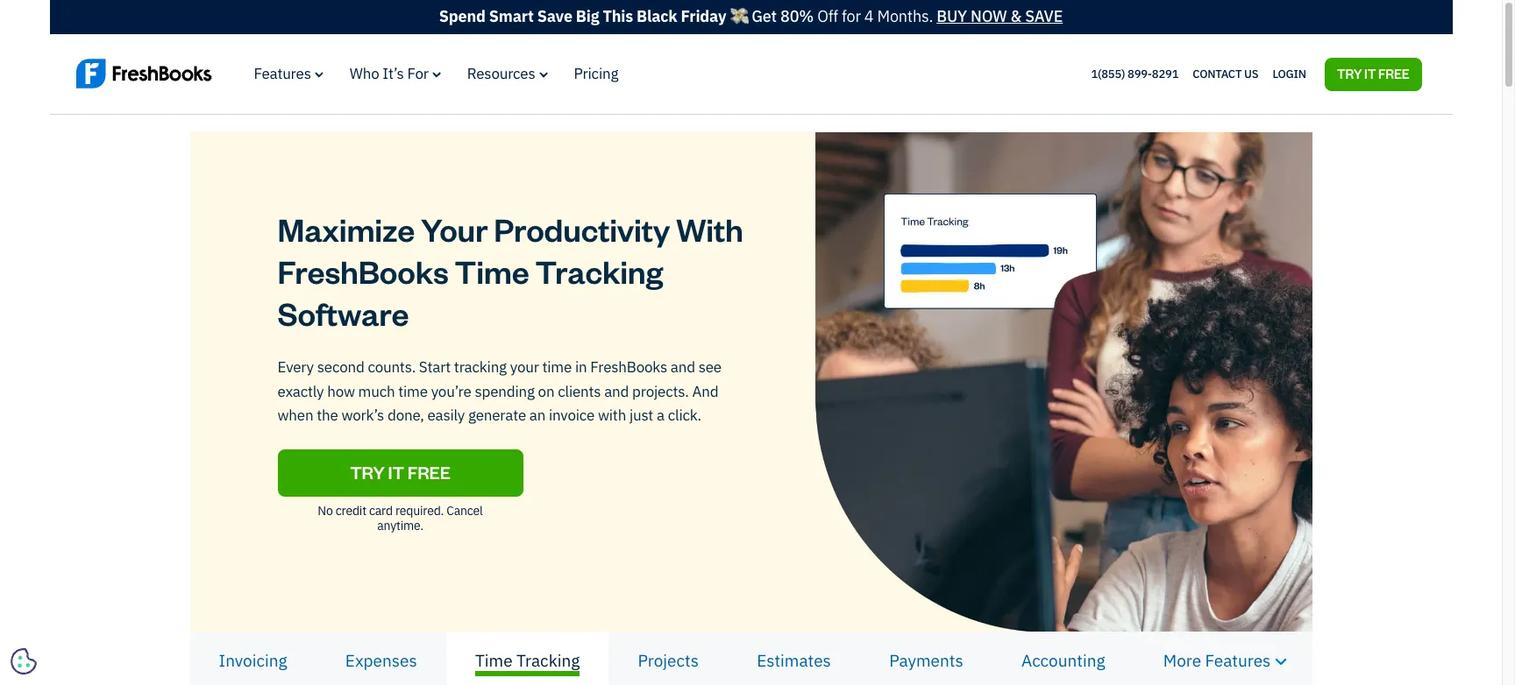 Task type: locate. For each thing, give the bounding box(es) containing it.
an
[[530, 406, 546, 426]]

tracking inside maximize your productivity with freshbooks time tracking software
[[535, 251, 663, 292]]

try it free link
[[1325, 58, 1422, 91]]

💸
[[730, 6, 748, 26]]

80%
[[781, 6, 814, 26]]

and up with
[[604, 382, 629, 402]]

1 vertical spatial features
[[1206, 650, 1271, 671]]

it
[[388, 461, 404, 484]]

time inside time tracking link
[[475, 650, 513, 671]]

clients
[[558, 382, 601, 402]]

login link
[[1273, 63, 1307, 86]]

try it free link
[[278, 450, 523, 497]]

time inside maximize your productivity with freshbooks time tracking software
[[455, 251, 529, 292]]

black
[[637, 6, 678, 26]]

exactly
[[278, 382, 324, 402]]

generate
[[468, 406, 526, 426]]

&
[[1011, 6, 1022, 26]]

invoicing link
[[190, 635, 316, 686]]

1 horizontal spatial freshbooks
[[590, 358, 667, 378]]

0 vertical spatial time
[[455, 251, 529, 292]]

0 horizontal spatial freshbooks
[[278, 251, 449, 292]]

invoice
[[549, 406, 595, 426]]

estimates link
[[728, 635, 860, 686]]

time
[[542, 358, 572, 378], [398, 382, 428, 402]]

freshbooks up projects.
[[590, 358, 667, 378]]

your
[[510, 358, 539, 378]]

maximize
[[278, 209, 415, 250]]

resources
[[467, 64, 535, 83]]

0 vertical spatial tracking
[[535, 251, 663, 292]]

features left who
[[254, 64, 311, 83]]

0 vertical spatial freshbooks
[[278, 251, 449, 292]]

1 vertical spatial time
[[475, 650, 513, 671]]

buy now & save link
[[937, 6, 1063, 26]]

tracking
[[535, 251, 663, 292], [517, 650, 580, 671]]

8291
[[1152, 66, 1179, 81]]

1 horizontal spatial and
[[671, 358, 695, 378]]

click.
[[668, 406, 702, 426]]

features right more
[[1206, 650, 1271, 671]]

now
[[971, 6, 1007, 26]]

1(855) 899-8291
[[1091, 66, 1179, 81]]

time left in
[[542, 358, 572, 378]]

0 horizontal spatial time
[[398, 382, 428, 402]]

anytime.
[[377, 518, 423, 534]]

save
[[1025, 6, 1063, 26]]

1 vertical spatial freshbooks
[[590, 358, 667, 378]]

save
[[537, 6, 573, 26]]

every
[[278, 358, 314, 378]]

who it's for link
[[350, 64, 441, 83]]

freshbooks
[[278, 251, 449, 292], [590, 358, 667, 378]]

with
[[676, 209, 743, 250]]

more
[[1164, 650, 1202, 671]]

try
[[350, 461, 385, 484]]

freshbooks inside every second counts. start tracking your time in freshbooks and see exactly how much time you're spending on clients and projects. and when the work's done, easily generate an invoice with just a click.
[[590, 358, 667, 378]]

you're
[[431, 382, 472, 402]]

big
[[576, 6, 599, 26]]

time tracking link
[[446, 635, 609, 686]]

buy
[[937, 6, 967, 26]]

time up done,
[[398, 382, 428, 402]]

estimates
[[757, 650, 831, 671]]

payments link
[[860, 635, 993, 686]]

productivity
[[494, 209, 670, 250]]

projects.
[[632, 382, 689, 402]]

payments
[[889, 650, 964, 671]]

1 vertical spatial and
[[604, 382, 629, 402]]

time tracking
[[475, 650, 580, 671]]

freshbooks down maximize
[[278, 251, 449, 292]]

and left see
[[671, 358, 695, 378]]

expenses link
[[316, 635, 446, 686]]

0 horizontal spatial and
[[604, 382, 629, 402]]

free
[[408, 461, 451, 484]]

tracking
[[454, 358, 507, 378]]

maximize your productivity with freshbooks time tracking software
[[278, 209, 743, 335]]

get
[[752, 6, 777, 26]]

it's
[[383, 64, 404, 83]]

1 horizontal spatial time
[[542, 358, 572, 378]]

accounting
[[1022, 650, 1105, 671]]

cookie preferences image
[[11, 649, 37, 675]]

0 horizontal spatial features
[[254, 64, 311, 83]]

time
[[455, 251, 529, 292], [475, 650, 513, 671]]

0 vertical spatial and
[[671, 358, 695, 378]]

0 vertical spatial features
[[254, 64, 311, 83]]

invoicing
[[219, 650, 287, 671]]

login
[[1273, 66, 1307, 81]]



Task type: vqa. For each thing, say whether or not it's contained in the screenshot.
Templates
no



Task type: describe. For each thing, give the bounding box(es) containing it.
with
[[598, 406, 626, 426]]

1(855)
[[1091, 66, 1125, 81]]

the
[[317, 406, 338, 426]]

projects link
[[609, 635, 728, 686]]

off
[[817, 6, 838, 26]]

easily
[[428, 406, 465, 426]]

more features link
[[1135, 635, 1312, 686]]

on
[[538, 382, 555, 402]]

899-
[[1128, 66, 1152, 81]]

friday
[[681, 6, 727, 26]]

freshbooks logo image
[[76, 57, 212, 90]]

in
[[575, 358, 587, 378]]

start
[[419, 358, 451, 378]]

1 vertical spatial tracking
[[517, 650, 580, 671]]

freshbooks inside maximize your productivity with freshbooks time tracking software
[[278, 251, 449, 292]]

try
[[1337, 66, 1362, 81]]

spend
[[439, 6, 486, 26]]

and
[[692, 382, 719, 402]]

how
[[327, 382, 355, 402]]

every second counts. start tracking your time in freshbooks and see exactly how much time you're spending on clients and projects. and when the work's done, easily generate an invoice with just a click.
[[278, 358, 722, 426]]

0 vertical spatial time
[[542, 358, 572, 378]]

1 horizontal spatial features
[[1206, 650, 1271, 671]]

it
[[1365, 66, 1376, 81]]

work's
[[341, 406, 384, 426]]

smart
[[489, 6, 534, 26]]

no
[[318, 503, 333, 519]]

credit
[[336, 503, 366, 519]]

pricing link
[[574, 64, 619, 83]]

free
[[1379, 66, 1410, 81]]

1(855) 899-8291 link
[[1091, 66, 1179, 81]]

much
[[358, 382, 395, 402]]

second
[[317, 358, 364, 378]]

just
[[630, 406, 654, 426]]

projects
[[638, 650, 699, 671]]

required.
[[396, 503, 444, 519]]

pricing
[[574, 64, 619, 83]]

cancel
[[447, 503, 483, 519]]

try it free
[[350, 461, 451, 484]]

for
[[407, 64, 429, 83]]

spend smart save big this black friday 💸 get 80% off for 4 months. buy now & save
[[439, 6, 1063, 26]]

spending
[[475, 382, 535, 402]]

this
[[603, 6, 633, 26]]

who
[[350, 64, 379, 83]]

for
[[842, 6, 861, 26]]

no credit card required. cancel anytime.
[[318, 503, 483, 534]]

features link
[[254, 64, 323, 83]]

months.
[[877, 6, 933, 26]]

see
[[699, 358, 722, 378]]

software
[[278, 293, 409, 335]]

your
[[421, 209, 488, 250]]

card
[[369, 503, 393, 519]]

done,
[[388, 406, 424, 426]]

counts.
[[368, 358, 416, 378]]

4
[[865, 6, 874, 26]]

who it's for
[[350, 64, 429, 83]]

resources link
[[467, 64, 548, 83]]

cookie consent banner dialog
[[13, 470, 276, 673]]

try it free
[[1337, 66, 1410, 81]]

when
[[278, 406, 313, 426]]

contact us
[[1193, 66, 1259, 81]]

1 vertical spatial time
[[398, 382, 428, 402]]

contact us link
[[1193, 63, 1259, 86]]

a
[[657, 406, 665, 426]]



